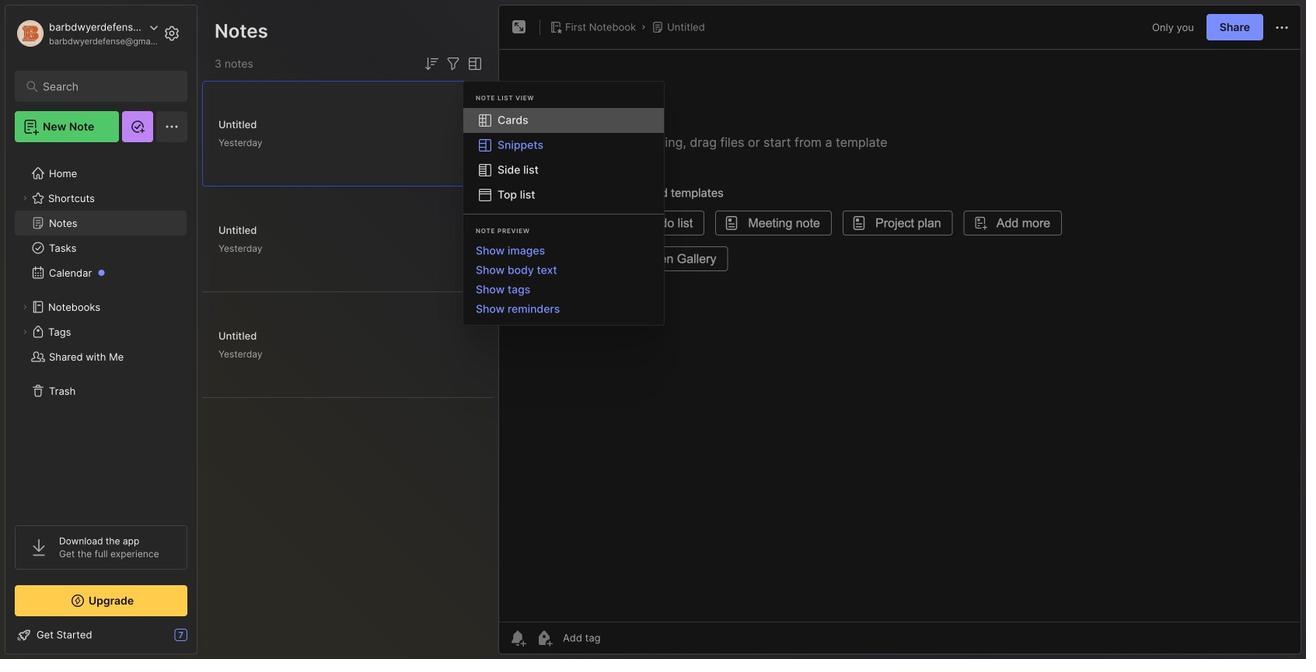 Task type: vqa. For each thing, say whether or not it's contained in the screenshot.
Add a reminder icon
yes



Task type: describe. For each thing, give the bounding box(es) containing it.
note window element
[[499, 5, 1302, 659]]

Help and Learning task checklist field
[[5, 623, 197, 648]]

1 dropdown list menu from the top
[[464, 108, 664, 208]]

add filters image
[[444, 54, 463, 73]]

expand tags image
[[20, 327, 30, 337]]

More actions field
[[1273, 17, 1292, 37]]

Note Editor text field
[[499, 49, 1301, 622]]

Account field
[[15, 18, 159, 49]]

Search text field
[[43, 79, 167, 94]]

View options field
[[463, 54, 485, 73]]

Sort options field
[[422, 54, 441, 73]]

none search field inside main element
[[43, 77, 167, 96]]

more actions image
[[1273, 18, 1292, 37]]

add tag image
[[535, 629, 554, 648]]



Task type: locate. For each thing, give the bounding box(es) containing it.
settings image
[[163, 24, 181, 43]]

expand notebooks image
[[20, 303, 30, 312]]

click to collapse image
[[196, 631, 208, 649]]

None search field
[[43, 77, 167, 96]]

dropdown list menu
[[464, 108, 664, 208], [464, 241, 664, 319]]

add a reminder image
[[509, 629, 527, 648]]

1 vertical spatial dropdown list menu
[[464, 241, 664, 319]]

tree inside main element
[[5, 152, 197, 512]]

Add tag field
[[562, 632, 678, 645]]

Add filters field
[[444, 54, 463, 73]]

0 vertical spatial dropdown list menu
[[464, 108, 664, 208]]

expand note image
[[510, 18, 529, 37]]

2 dropdown list menu from the top
[[464, 241, 664, 319]]

main element
[[0, 0, 202, 660]]

tree
[[5, 152, 197, 512]]

menu item
[[464, 108, 664, 133]]



